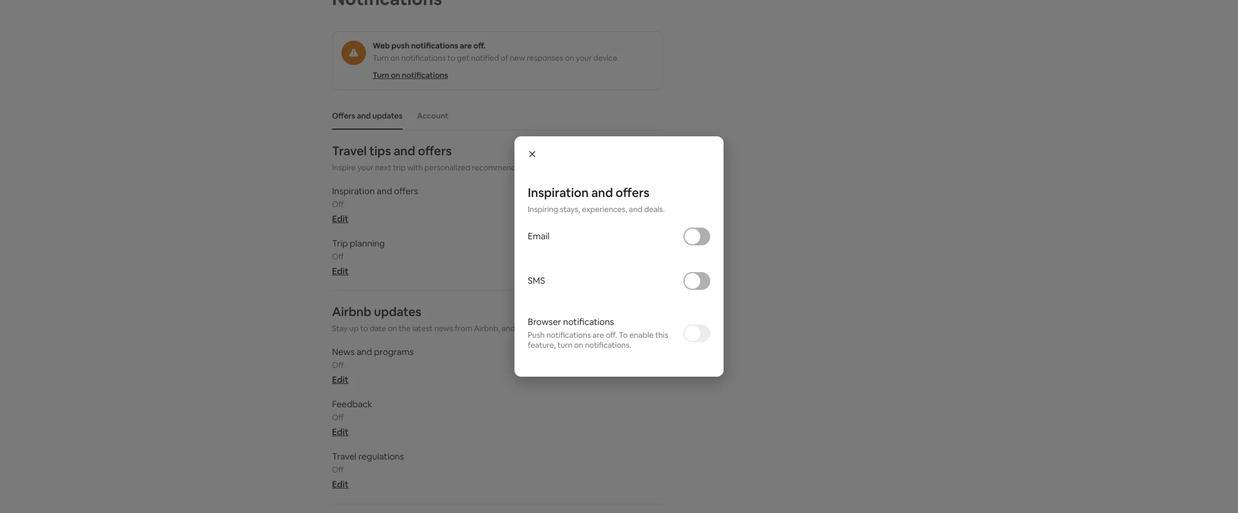 Task type: describe. For each thing, give the bounding box(es) containing it.
how
[[559, 323, 574, 333]]

offers and updates button
[[327, 105, 408, 126]]

account button
[[412, 105, 454, 126]]

personalized
[[425, 163, 471, 173]]

notified
[[471, 53, 499, 63]]

get
[[457, 53, 470, 63]]

feedback off edit
[[332, 398, 372, 438]]

trip planning off edit
[[332, 238, 385, 277]]

edit inside news and programs off edit
[[332, 374, 349, 386]]

feedback
[[332, 398, 372, 410]]

edit inside travel regulations off edit
[[332, 479, 349, 490]]

off inside trip planning off edit
[[332, 252, 344, 262]]

are inside web push notifications are off. turn on notifications to get notified of new responses on your device.
[[460, 41, 472, 51]]

enable
[[630, 330, 654, 340]]

and inside button
[[357, 111, 371, 121]]

notifications element
[[327, 102, 664, 513]]

to inside web push notifications are off. turn on notifications to get notified of new responses on your device.
[[448, 53, 456, 63]]

to
[[619, 330, 628, 340]]

news
[[435, 323, 453, 333]]

travel regulations off edit
[[332, 451, 404, 490]]

stays,
[[560, 204, 580, 214]]

with
[[408, 163, 423, 173]]

airbnb,
[[474, 323, 500, 333]]

device.
[[594, 53, 619, 63]]

sms
[[528, 275, 545, 287]]

tab list containing offers and updates
[[327, 102, 664, 130]]

this
[[656, 330, 669, 340]]

airbnb
[[332, 304, 372, 319]]

trip
[[393, 163, 406, 173]]

edit inside feedback off edit
[[332, 426, 349, 438]]

offers for inspiration and offers inspiring stays, experiences, and deals.
[[616, 185, 650, 200]]

and left special
[[540, 163, 553, 173]]

on inside 'button'
[[391, 70, 400, 80]]

from
[[455, 323, 472, 333]]

airbnb updates stay up to date on the latest news from airbnb, and let us know how we can improve.
[[332, 304, 634, 333]]

browser notifications push notifications are off. to enable this feature, turn on notifications.
[[528, 316, 669, 350]]

inspiration and offers inspiring stays, experiences, and deals.
[[528, 185, 665, 214]]

travel tips and offers inspire your next trip with personalized recommendations and special offers.
[[332, 143, 604, 173]]

offers and updates
[[332, 111, 403, 121]]

turn inside web push notifications are off. turn on notifications to get notified of new responses on your device.
[[373, 53, 389, 63]]

to inside airbnb updates stay up to date on the latest news from airbnb, and let us know how we can improve.
[[360, 323, 368, 333]]

off. inside browser notifications push notifications are off. to enable this feature, turn on notifications.
[[606, 330, 618, 340]]

on inside airbnb updates stay up to date on the latest news from airbnb, and let us know how we can improve.
[[388, 323, 397, 333]]

new
[[510, 53, 525, 63]]

off inside inspiration and offers off edit
[[332, 199, 344, 209]]

updates inside airbnb updates stay up to date on the latest news from airbnb, and let us know how we can improve.
[[374, 304, 422, 319]]

can
[[588, 323, 601, 333]]

your inside travel tips and offers inspire your next trip with personalized recommendations and special offers.
[[358, 163, 374, 173]]

are inside browser notifications push notifications are off. to enable this feature, turn on notifications.
[[593, 330, 604, 340]]

know
[[538, 323, 557, 333]]

browser
[[528, 316, 562, 328]]

the
[[399, 323, 411, 333]]

and inside inspiration and offers off edit
[[377, 185, 392, 197]]

and left deals.
[[629, 204, 643, 214]]

turn
[[558, 340, 573, 350]]

offers for inspiration and offers off edit
[[394, 185, 418, 197]]

email
[[528, 230, 550, 242]]

edit inside trip planning off edit
[[332, 265, 349, 277]]



Task type: locate. For each thing, give the bounding box(es) containing it.
offers down trip
[[394, 185, 418, 197]]

off down inspire
[[332, 199, 344, 209]]

inspire
[[332, 163, 356, 173]]

offers.
[[581, 163, 604, 173]]

inspiration inside inspiration and offers inspiring stays, experiences, and deals.
[[528, 185, 589, 200]]

off.
[[474, 41, 486, 51], [606, 330, 618, 340]]

updates up tips
[[373, 111, 403, 121]]

updates
[[373, 111, 403, 121], [374, 304, 422, 319]]

trip
[[332, 238, 348, 249]]

edit button for feedback
[[332, 426, 349, 438]]

1 off from the top
[[332, 199, 344, 209]]

offers inside inspiration and offers off edit
[[394, 185, 418, 197]]

and
[[357, 111, 371, 121], [394, 143, 416, 159], [540, 163, 553, 173], [592, 185, 613, 200], [377, 185, 392, 197], [629, 204, 643, 214], [502, 323, 515, 333], [357, 346, 372, 358]]

1 edit button from the top
[[332, 213, 349, 225]]

1 edit from the top
[[332, 213, 349, 225]]

offers inside travel tips and offers inspire your next trip with personalized recommendations and special offers.
[[418, 143, 452, 159]]

turn
[[373, 53, 389, 63], [373, 70, 389, 80]]

responses
[[527, 53, 564, 63]]

1 horizontal spatial off.
[[606, 330, 618, 340]]

edit button
[[332, 213, 349, 225], [332, 265, 349, 277], [332, 374, 349, 386], [332, 426, 349, 438], [332, 479, 349, 490]]

0 vertical spatial travel
[[332, 143, 367, 159]]

and right news
[[357, 346, 372, 358]]

off. up 'notified'
[[474, 41, 486, 51]]

are right we
[[593, 330, 604, 340]]

inspiration up stays,
[[528, 185, 589, 200]]

notifications.
[[585, 340, 632, 350]]

3 edit from the top
[[332, 374, 349, 386]]

your left next
[[358, 163, 374, 173]]

date
[[370, 323, 386, 333]]

0 horizontal spatial inspiration
[[332, 185, 375, 197]]

up
[[349, 323, 359, 333]]

0 horizontal spatial off.
[[474, 41, 486, 51]]

0 vertical spatial off.
[[474, 41, 486, 51]]

your left device.
[[576, 53, 592, 63]]

to left the get
[[448, 53, 456, 63]]

news
[[332, 346, 355, 358]]

0 horizontal spatial to
[[360, 323, 368, 333]]

inspiring
[[528, 204, 559, 214]]

3 edit button from the top
[[332, 374, 349, 386]]

deals.
[[645, 204, 665, 214]]

1 vertical spatial updates
[[374, 304, 422, 319]]

turn on notifications
[[373, 70, 448, 80]]

travel up inspire
[[332, 143, 367, 159]]

and up trip
[[394, 143, 416, 159]]

inspiration and offers dialog
[[515, 136, 724, 377]]

and right offers
[[357, 111, 371, 121]]

off. left the to
[[606, 330, 618, 340]]

edit button for trip
[[332, 265, 349, 277]]

feature,
[[528, 340, 556, 350]]

updates inside button
[[373, 111, 403, 121]]

off inside news and programs off edit
[[332, 360, 344, 370]]

turn on notifications button
[[373, 70, 448, 81]]

and inside airbnb updates stay up to date on the latest news from airbnb, and let us know how we can improve.
[[502, 323, 515, 333]]

and down next
[[377, 185, 392, 197]]

edit button for inspiration
[[332, 213, 349, 225]]

and left let
[[502, 323, 515, 333]]

we
[[576, 323, 586, 333]]

special
[[555, 163, 580, 173]]

inspiration
[[528, 185, 589, 200], [332, 185, 375, 197]]

5 edit from the top
[[332, 479, 349, 490]]

on
[[391, 53, 400, 63], [565, 53, 574, 63], [391, 70, 400, 80], [388, 323, 397, 333], [574, 340, 584, 350]]

and up 'experiences,' in the top of the page
[[592, 185, 613, 200]]

inspiration for inspiration and offers off edit
[[332, 185, 375, 197]]

group containing web push notifications are off.
[[332, 31, 664, 90]]

2 turn from the top
[[373, 70, 389, 80]]

1 turn from the top
[[373, 53, 389, 63]]

inspiration inside inspiration and offers off edit
[[332, 185, 375, 197]]

are up the get
[[460, 41, 472, 51]]

off
[[332, 199, 344, 209], [332, 252, 344, 262], [332, 360, 344, 370], [332, 412, 344, 422], [332, 465, 344, 475]]

off inside travel regulations off edit
[[332, 465, 344, 475]]

web push notifications are off. turn on notifications to get notified of new responses on your device.
[[373, 41, 619, 63]]

offers
[[418, 143, 452, 159], [616, 185, 650, 200], [394, 185, 418, 197]]

are
[[460, 41, 472, 51], [593, 330, 604, 340]]

planning
[[350, 238, 385, 249]]

updates up the
[[374, 304, 422, 319]]

account
[[417, 111, 449, 121]]

0 vertical spatial your
[[576, 53, 592, 63]]

5 off from the top
[[332, 465, 344, 475]]

travel inside travel tips and offers inspire your next trip with personalized recommendations and special offers.
[[332, 143, 367, 159]]

edit
[[332, 213, 349, 225], [332, 265, 349, 277], [332, 374, 349, 386], [332, 426, 349, 438], [332, 479, 349, 490]]

on inside browser notifications push notifications are off. to enable this feature, turn on notifications.
[[574, 340, 584, 350]]

1 vertical spatial travel
[[332, 451, 357, 462]]

turn inside turn on notifications 'button'
[[373, 70, 389, 80]]

inspiration and offers off edit
[[332, 185, 418, 225]]

0 vertical spatial updates
[[373, 111, 403, 121]]

push
[[528, 330, 545, 340]]

us
[[528, 323, 536, 333]]

2 travel from the top
[[332, 451, 357, 462]]

stay
[[332, 323, 348, 333]]

1 vertical spatial off.
[[606, 330, 618, 340]]

off down news
[[332, 360, 344, 370]]

to
[[448, 53, 456, 63], [360, 323, 368, 333]]

travel left regulations on the bottom left of page
[[332, 451, 357, 462]]

to right up at left bottom
[[360, 323, 368, 333]]

off down feedback
[[332, 412, 344, 422]]

3 off from the top
[[332, 360, 344, 370]]

2 edit button from the top
[[332, 265, 349, 277]]

tab list
[[327, 102, 664, 130]]

2 edit from the top
[[332, 265, 349, 277]]

1 vertical spatial your
[[358, 163, 374, 173]]

off down feedback off edit
[[332, 465, 344, 475]]

edit inside inspiration and offers off edit
[[332, 213, 349, 225]]

1 horizontal spatial are
[[593, 330, 604, 340]]

offers inside inspiration and offers inspiring stays, experiences, and deals.
[[616, 185, 650, 200]]

inspiration for inspiration and offers inspiring stays, experiences, and deals.
[[528, 185, 589, 200]]

1 travel from the top
[[332, 143, 367, 159]]

your inside web push notifications are off. turn on notifications to get notified of new responses on your device.
[[576, 53, 592, 63]]

travel for tips
[[332, 143, 367, 159]]

travel
[[332, 143, 367, 159], [332, 451, 357, 462]]

0 horizontal spatial your
[[358, 163, 374, 173]]

1 horizontal spatial to
[[448, 53, 456, 63]]

4 off from the top
[[332, 412, 344, 422]]

regulations
[[359, 451, 404, 462]]

programs
[[374, 346, 414, 358]]

tips
[[369, 143, 391, 159]]

offers up personalized
[[418, 143, 452, 159]]

edit button for news
[[332, 374, 349, 386]]

0 vertical spatial are
[[460, 41, 472, 51]]

1 vertical spatial to
[[360, 323, 368, 333]]

1 vertical spatial are
[[593, 330, 604, 340]]

inspiration down inspire
[[332, 185, 375, 197]]

push
[[392, 41, 410, 51]]

travel for regulations
[[332, 451, 357, 462]]

0 vertical spatial turn
[[373, 53, 389, 63]]

offers and updates tab panel
[[332, 143, 664, 513]]

browser notifications group
[[528, 303, 711, 363]]

0 horizontal spatial are
[[460, 41, 472, 51]]

offers
[[332, 111, 355, 121]]

group
[[332, 31, 664, 90]]

1 vertical spatial turn
[[373, 70, 389, 80]]

let
[[517, 323, 526, 333]]

recommendations
[[472, 163, 538, 173]]

4 edit from the top
[[332, 426, 349, 438]]

experiences,
[[582, 204, 628, 214]]

next
[[375, 163, 391, 173]]

2 off from the top
[[332, 252, 344, 262]]

travel inside travel regulations off edit
[[332, 451, 357, 462]]

off inside feedback off edit
[[332, 412, 344, 422]]

notifications
[[411, 41, 458, 51], [402, 53, 446, 63], [402, 70, 448, 80], [563, 316, 614, 328], [547, 330, 591, 340]]

web
[[373, 41, 390, 51]]

4 edit button from the top
[[332, 426, 349, 438]]

0 vertical spatial to
[[448, 53, 456, 63]]

edit button for travel
[[332, 479, 349, 490]]

latest
[[413, 323, 433, 333]]

1 horizontal spatial your
[[576, 53, 592, 63]]

off. inside web push notifications are off. turn on notifications to get notified of new responses on your device.
[[474, 41, 486, 51]]

off down 'trip'
[[332, 252, 344, 262]]

and inside news and programs off edit
[[357, 346, 372, 358]]

your
[[576, 53, 592, 63], [358, 163, 374, 173]]

5 edit button from the top
[[332, 479, 349, 490]]

of
[[501, 53, 508, 63]]

notifications inside 'button'
[[402, 70, 448, 80]]

improve.
[[603, 323, 634, 333]]

news and programs off edit
[[332, 346, 414, 386]]

offers up deals.
[[616, 185, 650, 200]]

1 horizontal spatial inspiration
[[528, 185, 589, 200]]



Task type: vqa. For each thing, say whether or not it's contained in the screenshot.
Browser notifications GROUP
yes



